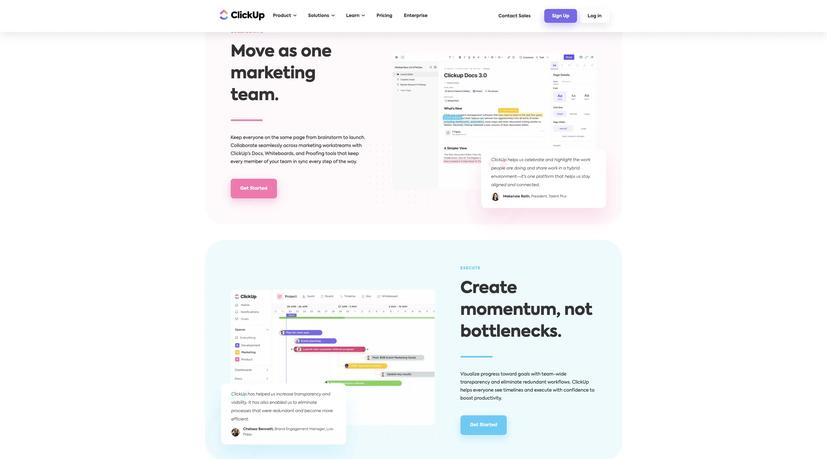 Task type: vqa. For each thing, say whether or not it's contained in the screenshot.
* related to Work Email
no



Task type: describe. For each thing, give the bounding box(es) containing it.
your
[[270, 160, 279, 164]]

bennett for chelsea bennett.png image
[[259, 428, 273, 432]]

1 horizontal spatial with
[[532, 373, 541, 377]]

team
[[280, 160, 292, 164]]

efficient. for chelsea bennett.png icon
[[231, 418, 249, 422]]

get started button for move as one marketing team.
[[231, 179, 277, 199]]

enabled for chelsea bennett.png icon
[[270, 401, 287, 405]]

to inside keep everyone on the same page from brainstorm to launch. collaborate seamlessly across marketing workstreams with clickup's docs, whiteboards, and proofing tools that keep every member of your team in sync every step of the way.
[[344, 136, 348, 140]]

visualize progress toward goals with team-wide transparency and eliminate redundant workflows. clickup helps everyone see timelines and execute with confidence to boost productivity.
[[461, 373, 595, 401]]

become for chelsea bennett.png image
[[305, 409, 322, 414]]

page
[[293, 136, 305, 140]]

boost
[[461, 397, 474, 401]]

engagement for chelsea bennett.png image
[[286, 428, 309, 432]]

workstreams
[[323, 144, 351, 148]]

learn
[[347, 13, 360, 18]]

one inside move as one marketing team.
[[301, 44, 332, 60]]

sign up
[[553, 14, 570, 18]]

create momentum, not bottlenecks.
[[461, 281, 593, 341]]

get for create momentum, not bottlenecks.
[[471, 423, 479, 428]]

team.
[[231, 88, 279, 104]]

productivity.
[[475, 397, 503, 401]]

sync
[[298, 160, 308, 164]]

move as one marketing team.
[[231, 44, 332, 104]]

helped for chelsea bennett.png icon
[[256, 393, 270, 397]]

visibility. for chelsea bennett.png image
[[231, 401, 248, 405]]

everyone inside the "visualize progress toward goals with team-wide transparency and eliminate redundant workflows. clickup helps everyone see timelines and execute with confidence to boost productivity."
[[474, 389, 494, 393]]

press for chelsea bennett.png image
[[243, 433, 252, 437]]

toward
[[501, 373, 517, 377]]

log in link
[[581, 9, 610, 23]]

progress
[[481, 373, 500, 377]]

brand engagement manager,  lulu press for chelsea bennett.png icon
[[243, 428, 334, 437]]

product button
[[270, 9, 300, 22]]

redundant for chelsea bennett.png icon
[[273, 409, 294, 414]]

in inside keep everyone on the same page from brainstorm to launch. collaborate seamlessly across marketing workstreams with clickup's docs, whiteboards, and proofing tools that keep every member of your team in sync every step of the way.
[[293, 160, 297, 164]]

timelines
[[504, 389, 524, 393]]

move
[[231, 44, 275, 60]]

member
[[244, 160, 263, 164]]

engagement for chelsea bennett.png icon
[[286, 428, 309, 432]]

processes for chelsea bennett.png image
[[231, 409, 251, 414]]

more for chelsea bennett.png icon
[[323, 409, 333, 414]]

clickup has helped us increase transparency and visibility. it has also enabled us to eliminate processes that were redundant and become more efficient. for chelsea bennett.png image
[[231, 393, 333, 422]]

log in
[[588, 14, 602, 18]]

same
[[280, 136, 292, 140]]

started for create momentum, not bottlenecks.
[[480, 423, 498, 428]]

contact sales button
[[496, 10, 534, 21]]

visualize
[[461, 373, 480, 377]]

product
[[273, 13, 291, 18]]

get started for create momentum, not bottlenecks.
[[471, 423, 498, 428]]

2 of from the left
[[333, 160, 338, 164]]

enterprise link
[[401, 9, 431, 22]]

docs,
[[252, 152, 264, 156]]

docs - combo features@6x (2).png image
[[393, 53, 597, 189]]

chelsea bennett , for chelsea bennett.png icon
[[243, 428, 275, 432]]

not
[[565, 303, 593, 319]]

on
[[265, 136, 271, 140]]

2 every from the left
[[309, 160, 322, 164]]

brainstorm
[[318, 136, 343, 140]]

eliminate for chelsea bennett.png icon
[[298, 401, 317, 405]]

eliminate for chelsea bennett.png image
[[298, 401, 317, 405]]

keep everyone on the same page from brainstorm to launch. collaborate seamlessly across marketing workstreams with clickup's docs, whiteboards, and proofing tools that keep every member of your team in sync every step of the way.
[[231, 136, 366, 164]]

see
[[495, 389, 503, 393]]

wide
[[556, 373, 567, 377]]

increase for chelsea bennett.png icon
[[277, 393, 294, 397]]

momentum,
[[461, 303, 561, 319]]

seamlessly
[[259, 144, 282, 148]]

tools
[[326, 152, 337, 156]]

transparency inside the "visualize progress toward goals with team-wide transparency and eliminate redundant workflows. clickup helps everyone see timelines and execute with confidence to boost productivity."
[[461, 381, 491, 385]]

launch.
[[350, 136, 366, 140]]

lulu for chelsea bennett.png image
[[327, 428, 334, 432]]

1 of from the left
[[264, 160, 269, 164]]

contact sales
[[499, 14, 531, 18]]

workflows.
[[548, 381, 571, 385]]

marketing inside move as one marketing team.
[[231, 66, 316, 82]]

way.
[[348, 160, 358, 164]]

across
[[284, 144, 298, 148]]

clickup inside the "visualize progress toward goals with team-wide transparency and eliminate redundant workflows. clickup helps everyone see timelines and execute with confidence to boost productivity."
[[573, 381, 590, 385]]

transparency for chelsea bennett.png icon
[[295, 393, 321, 397]]

redundant for chelsea bennett.png image
[[273, 409, 294, 414]]

it for chelsea bennett.png icon
[[249, 401, 251, 405]]

efficient. for chelsea bennett.png image
[[231, 418, 249, 422]]

step
[[323, 160, 332, 164]]

were for chelsea bennett.png icon
[[262, 409, 272, 414]]

also for chelsea bennett.png image
[[261, 401, 269, 405]]

transparency for chelsea bennett.png image
[[295, 393, 321, 397]]

learn button
[[343, 9, 369, 22]]

proofing
[[306, 152, 325, 156]]

bottlenecks.
[[461, 325, 562, 341]]

goals
[[518, 373, 530, 377]]

processes for chelsea bennett.png icon
[[231, 409, 251, 414]]

execute
[[461, 267, 481, 271]]

clickup's
[[231, 152, 251, 156]]

log
[[588, 14, 597, 18]]



Task type: locate. For each thing, give the bounding box(es) containing it.
1 vertical spatial started
[[480, 423, 498, 428]]

manager,
[[310, 428, 326, 432], [310, 428, 326, 432]]

sign
[[553, 14, 563, 18]]

president,
[[532, 195, 548, 199], [532, 195, 548, 199]]

brand engagement manager,  lulu press for chelsea bennett.png image
[[243, 428, 334, 437]]

has
[[248, 393, 255, 397], [248, 393, 255, 397], [252, 401, 260, 405], [252, 401, 260, 405]]

work
[[581, 158, 591, 162], [581, 158, 591, 162], [549, 167, 558, 171], [549, 167, 558, 171]]

enabled for chelsea bennett.png image
[[270, 401, 287, 405]]

with down workflows.
[[554, 389, 563, 393]]

platform
[[537, 175, 555, 179], [537, 175, 555, 179]]

1 vertical spatial marketing
[[299, 144, 322, 148]]

with
[[353, 144, 362, 148], [532, 373, 541, 377], [554, 389, 563, 393]]

sales
[[519, 14, 531, 18]]

everyone
[[243, 136, 264, 140], [474, 389, 494, 393]]

keep
[[348, 152, 359, 156]]

1 vertical spatial get
[[471, 423, 479, 428]]

one
[[301, 44, 332, 60], [528, 175, 536, 179], [528, 175, 536, 179]]

us
[[520, 158, 524, 162], [520, 158, 524, 162], [577, 175, 581, 179], [577, 175, 581, 179], [271, 393, 275, 397], [271, 393, 275, 397], [288, 401, 292, 405], [288, 401, 292, 405]]

pricing
[[377, 13, 393, 18]]

clickup has helped us increase transparency and visibility. it has also enabled us to eliminate processes that were redundant and become more efficient.
[[231, 393, 333, 422], [231, 393, 333, 422]]

chelsea for chelsea bennett.png icon
[[243, 428, 258, 432]]

get started
[[240, 187, 268, 191], [471, 423, 498, 428]]

0 vertical spatial everyone
[[243, 136, 264, 140]]

to inside the "visualize progress toward goals with team-wide transparency and eliminate redundant workflows. clickup helps everyone see timelines and execute with confidence to boost productivity."
[[590, 389, 595, 393]]

also for chelsea bennett.png icon
[[261, 401, 269, 405]]

keep
[[231, 136, 242, 140]]

chelsea
[[243, 428, 258, 432], [243, 428, 258, 432]]

clickup has helped us increase transparency and visibility. it has also enabled us to eliminate processes that were redundant and become more efficient. for chelsea bennett.png icon
[[231, 393, 333, 422]]

team-
[[542, 373, 556, 377]]

of left your
[[264, 160, 269, 164]]

0 vertical spatial marketing
[[231, 66, 316, 82]]

marketing inside keep everyone on the same page from brainstorm to launch. collaborate seamlessly across marketing workstreams with clickup's docs, whiteboards, and proofing tools that keep every member of your team in sync every step of the way.
[[299, 144, 322, 148]]

celebrate
[[525, 158, 545, 162], [525, 158, 545, 162]]

press for chelsea bennett.png icon
[[243, 433, 252, 437]]

clickup
[[492, 158, 507, 162], [492, 158, 507, 162], [573, 381, 590, 385], [231, 393, 247, 397], [231, 393, 247, 397]]

increase for chelsea bennett.png image
[[277, 393, 294, 397]]

hybrid
[[568, 167, 580, 171], [568, 167, 580, 171]]

1 every from the left
[[231, 160, 243, 164]]

visibility. for chelsea bennett.png icon
[[231, 401, 248, 405]]

0 vertical spatial started
[[250, 187, 268, 191]]

solutions button
[[305, 9, 338, 22]]

get started down productivity.
[[471, 423, 498, 428]]

0 horizontal spatial with
[[353, 144, 362, 148]]

brand for chelsea bennett.png image
[[275, 428, 285, 432]]

0 horizontal spatial get
[[240, 187, 249, 191]]

contact
[[499, 14, 518, 18]]

get started button down productivity.
[[461, 416, 507, 435]]

people
[[492, 167, 506, 171], [492, 167, 506, 171]]

chelsea bennett.png image
[[231, 429, 240, 437]]

1 horizontal spatial get
[[471, 423, 479, 428]]

0 horizontal spatial get started
[[240, 187, 268, 191]]

0 vertical spatial get started
[[240, 187, 268, 191]]

collaborate
[[231, 30, 264, 34]]

helps inside the "visualize progress toward goals with team-wide transparency and eliminate redundant workflows. clickup helps everyone see timelines and execute with confidence to boost productivity."
[[461, 389, 473, 393]]

from
[[306, 136, 317, 140]]

that
[[338, 152, 347, 156], [556, 175, 564, 179], [556, 175, 564, 179], [252, 409, 261, 414], [252, 409, 261, 414]]

chelsea for chelsea bennett.png image
[[243, 428, 258, 432]]

started down productivity.
[[480, 423, 498, 428]]

eliminate
[[502, 381, 522, 385], [298, 401, 317, 405], [298, 401, 317, 405]]

get started for move as one marketing team.
[[240, 187, 268, 191]]

manager, for chelsea bennett.png image
[[310, 428, 326, 432]]

to
[[344, 136, 348, 140], [590, 389, 595, 393], [293, 401, 297, 405], [293, 401, 297, 405]]

doing
[[515, 167, 526, 171], [515, 167, 526, 171]]

create
[[461, 281, 518, 297]]

of right step
[[333, 160, 338, 164]]

helped for chelsea bennett.png image
[[256, 393, 270, 397]]

0 horizontal spatial get started button
[[231, 179, 277, 199]]

everyone up productivity.
[[474, 389, 494, 393]]

bennett
[[259, 428, 273, 432], [259, 428, 273, 432]]

0 vertical spatial get started button
[[231, 179, 277, 199]]

1 vertical spatial get started button
[[461, 416, 507, 435]]

every down clickup's
[[231, 160, 243, 164]]

are
[[507, 167, 514, 171], [507, 167, 514, 171]]

aligned
[[492, 183, 507, 187], [492, 183, 507, 187]]

enabled
[[270, 401, 287, 405], [270, 401, 287, 405]]

get down member
[[240, 187, 249, 191]]

1 horizontal spatial started
[[480, 423, 498, 428]]

1 horizontal spatial of
[[333, 160, 338, 164]]

more for chelsea bennett.png image
[[323, 409, 333, 414]]

rath
[[522, 195, 530, 199], [522, 195, 530, 199]]

started for move as one marketing team.
[[250, 187, 268, 191]]

lulu
[[327, 428, 334, 432], [327, 428, 334, 432]]

solutions
[[308, 13, 329, 18]]

environment—it's
[[492, 175, 527, 179], [492, 175, 527, 179]]

0 horizontal spatial of
[[264, 160, 269, 164]]

manager, for chelsea bennett.png icon
[[310, 428, 326, 432]]

as
[[279, 44, 297, 60]]

were for chelsea bennett.png image
[[262, 409, 272, 414]]

become
[[305, 409, 322, 414], [305, 409, 322, 414]]

makenzie rath , president, talent plus
[[504, 195, 567, 199], [504, 195, 567, 199]]

everyone up "collaborate"
[[243, 136, 264, 140]]

redundant
[[523, 381, 547, 385], [273, 409, 294, 414], [273, 409, 294, 414]]

1 horizontal spatial get started button
[[461, 416, 507, 435]]

collaborate
[[231, 144, 258, 148]]

marketing down from
[[299, 144, 322, 148]]

get started button down member
[[231, 179, 277, 199]]

chelsea bennett , for chelsea bennett.png image
[[243, 428, 275, 432]]

get started button for create momentum, not bottlenecks.
[[461, 416, 507, 435]]

1 horizontal spatial every
[[309, 160, 322, 164]]

2 vertical spatial with
[[554, 389, 563, 393]]

0 horizontal spatial started
[[250, 187, 268, 191]]

bennett for chelsea bennett.png icon
[[259, 428, 273, 432]]

1 vertical spatial get started
[[471, 423, 498, 428]]

brand for chelsea bennett.png icon
[[275, 428, 285, 432]]

get for move as one marketing team.
[[240, 187, 249, 191]]

enterprise
[[404, 13, 428, 18]]

every
[[231, 160, 243, 164], [309, 160, 322, 164]]

get started button
[[231, 179, 277, 199], [461, 416, 507, 435]]

of
[[264, 160, 269, 164], [333, 160, 338, 164]]

0 horizontal spatial every
[[231, 160, 243, 164]]

whiteboards,
[[265, 152, 295, 156]]

chelsea bennett.png image
[[231, 429, 240, 437]]

it
[[249, 401, 251, 405], [249, 401, 251, 405]]

eliminate inside the "visualize progress toward goals with team-wide transparency and eliminate redundant workflows. clickup helps everyone see timelines and execute with confidence to boost productivity."
[[502, 381, 522, 385]]

and inside keep everyone on the same page from brainstorm to launch. collaborate seamlessly across marketing workstreams with clickup's docs, whiteboards, and proofing tools that keep every member of your team in sync every step of the way.
[[296, 152, 305, 156]]

gantt.png image
[[231, 290, 435, 426]]

started down member
[[250, 187, 268, 191]]

and
[[296, 152, 305, 156], [546, 158, 554, 162], [546, 158, 554, 162], [527, 167, 535, 171], [527, 167, 535, 171], [508, 183, 516, 187], [508, 183, 516, 187], [492, 381, 500, 385], [525, 389, 534, 393], [323, 393, 331, 397], [323, 393, 331, 397], [296, 409, 304, 414], [296, 409, 304, 414]]

up
[[564, 14, 570, 18]]

sign up button
[[545, 9, 578, 23]]

get down boost on the bottom of page
[[471, 423, 479, 428]]

efficient.
[[231, 418, 249, 422], [231, 418, 249, 422]]

get started down member
[[240, 187, 268, 191]]

0 horizontal spatial everyone
[[243, 136, 264, 140]]

every down "proofing"
[[309, 160, 322, 164]]

marketing down as at the left top of the page
[[231, 66, 316, 82]]

helps
[[508, 158, 519, 162], [508, 158, 519, 162], [565, 175, 576, 179], [565, 175, 576, 179], [461, 389, 473, 393]]

1 horizontal spatial everyone
[[474, 389, 494, 393]]

1 horizontal spatial get started
[[471, 423, 498, 428]]

redundant inside the "visualize progress toward goals with team-wide transparency and eliminate redundant workflows. clickup helps everyone see timelines and execute with confidence to boost productivity."
[[523, 381, 547, 385]]

0 vertical spatial with
[[353, 144, 362, 148]]

lulu for chelsea bennett.png icon
[[327, 428, 334, 432]]

1 vertical spatial with
[[532, 373, 541, 377]]

were
[[262, 409, 272, 414], [262, 409, 272, 414]]

makenzie
[[504, 195, 521, 199], [504, 195, 521, 199]]

0 vertical spatial get
[[240, 187, 249, 191]]

clickup helps us celebrate and highlight the work people are doing and share work in a hybrid environment—it's one platform that helps us stay aligned and connected.
[[492, 158, 591, 187], [492, 158, 591, 187]]

it for chelsea bennett.png image
[[249, 401, 251, 405]]

execute
[[535, 389, 552, 393]]

that inside keep everyone on the same page from brainstorm to launch. collaborate seamlessly across marketing workstreams with clickup's docs, whiteboards, and proofing tools that keep every member of your team in sync every step of the way.
[[338, 152, 347, 156]]

started
[[250, 187, 268, 191], [480, 423, 498, 428]]

talent
[[549, 195, 560, 199], [549, 195, 560, 199]]

2 horizontal spatial with
[[554, 389, 563, 393]]

confidence
[[564, 389, 589, 393]]

with right goals at bottom
[[532, 373, 541, 377]]

with down launch.
[[353, 144, 362, 148]]

stay
[[582, 175, 591, 179], [582, 175, 591, 179]]

clickup image
[[218, 9, 265, 21]]

with inside keep everyone on the same page from brainstorm to launch. collaborate seamlessly across marketing workstreams with clickup's docs, whiteboards, and proofing tools that keep every member of your team in sync every step of the way.
[[353, 144, 362, 148]]

become for chelsea bennett.png icon
[[305, 409, 322, 414]]

makenzie rath.png image
[[492, 193, 500, 201], [492, 193, 500, 201]]

brand
[[275, 428, 285, 432], [275, 428, 285, 432]]

press
[[243, 433, 252, 437], [243, 433, 252, 437]]

1 vertical spatial everyone
[[474, 389, 494, 393]]

get
[[240, 187, 249, 191], [471, 423, 479, 428]]

everyone inside keep everyone on the same page from brainstorm to launch. collaborate seamlessly across marketing workstreams with clickup's docs, whiteboards, and proofing tools that keep every member of your team in sync every step of the way.
[[243, 136, 264, 140]]

pricing link
[[374, 9, 396, 22]]

chelsea bennett ,
[[243, 428, 275, 432], [243, 428, 275, 432]]



